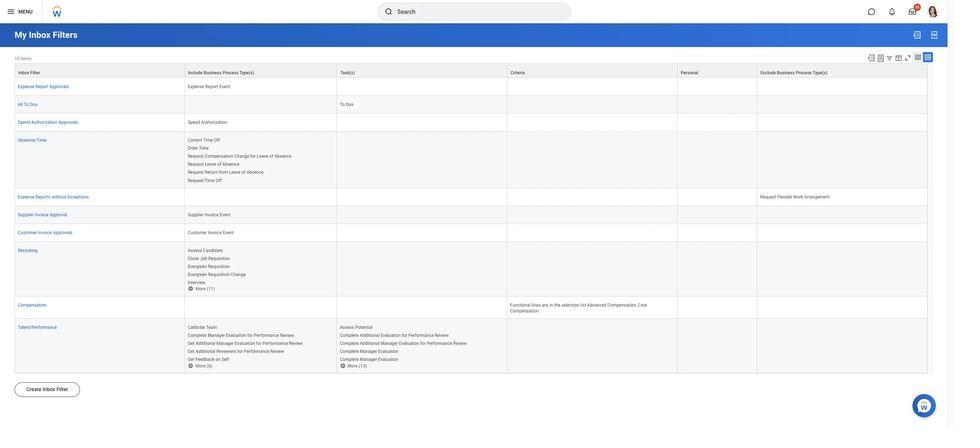 Task type: locate. For each thing, give the bounding box(es) containing it.
enter time
[[188, 146, 209, 151]]

1 to from the left
[[24, 102, 29, 107]]

1 process from the left
[[223, 70, 238, 76]]

0 horizontal spatial authorization
[[31, 120, 57, 125]]

event inside 'element'
[[219, 84, 230, 89]]

assess left potential
[[340, 326, 354, 331]]

request leave of absence element
[[188, 161, 239, 167]]

invoice up candidate
[[208, 231, 222, 236]]

expense report event
[[188, 84, 230, 89]]

0 vertical spatial absence
[[274, 154, 291, 159]]

1 business from the left
[[204, 70, 221, 76]]

assess candidate element
[[188, 247, 223, 254]]

view printable version (pdf) image
[[930, 31, 939, 39]]

create inbox filter
[[26, 387, 68, 393]]

request inside 'element'
[[188, 170, 204, 175]]

0 horizontal spatial business
[[204, 70, 221, 76]]

0 vertical spatial assess
[[188, 248, 202, 254]]

1 vertical spatial approvals
[[58, 120, 78, 125]]

items selected list for more (13)
[[340, 324, 479, 363]]

to inside to dos element
[[340, 102, 345, 107]]

1 horizontal spatial absence
[[247, 170, 264, 175]]

invoice
[[35, 213, 49, 218], [205, 213, 219, 218], [38, 231, 52, 236], [208, 231, 222, 236]]

row containing compensation
[[15, 297, 927, 319]]

complete manager evaluation element
[[340, 348, 398, 355], [340, 356, 398, 363]]

0 horizontal spatial supplier
[[18, 213, 34, 218]]

business up the expense report event 'element'
[[204, 70, 221, 76]]

advanced
[[587, 303, 606, 308]]

spend for spend authorization
[[188, 120, 200, 125]]

0 vertical spatial off
[[214, 138, 220, 143]]

workday assistant region
[[912, 392, 939, 418]]

spend authorization element
[[188, 119, 227, 125]]

requisition up evergreen requisition change element
[[208, 265, 230, 270]]

request time off
[[188, 178, 222, 183]]

row containing talent/performance
[[15, 319, 927, 374]]

inbox inside button
[[43, 387, 55, 393]]

1 report from the left
[[35, 84, 48, 89]]

2 requisition from the top
[[208, 265, 230, 270]]

expense left the reports at the top of the page
[[18, 195, 34, 200]]

event
[[219, 84, 230, 89], [220, 213, 230, 218], [223, 231, 234, 236]]

invoice left approval on the left
[[35, 213, 49, 218]]

supplier invoice approval link
[[18, 211, 67, 218]]

2 supplier from the left
[[188, 213, 204, 218]]

0 horizontal spatial type(s)
[[239, 70, 254, 76]]

0 horizontal spatial spend
[[18, 120, 30, 125]]

2 business from the left
[[777, 70, 795, 76]]

assess candidate
[[188, 248, 223, 254]]

2 to from the left
[[340, 102, 345, 107]]

expense report approvals link
[[18, 83, 69, 89]]

filter inside button
[[56, 387, 68, 393]]

row containing expense reports without exceptions
[[15, 189, 927, 206]]

items selected list containing assess candidate
[[188, 247, 257, 286]]

off for request time off
[[216, 178, 222, 183]]

additional inside "element"
[[196, 350, 215, 355]]

reviewers
[[216, 350, 236, 355]]

33 button
[[904, 4, 921, 20]]

0 horizontal spatial customer
[[18, 231, 37, 236]]

off down from
[[216, 178, 222, 183]]

export to excel image left view printable version (pdf) image
[[912, 31, 921, 39]]

2 customer from the left
[[188, 231, 207, 236]]

authorization
[[31, 120, 57, 125], [201, 120, 227, 125]]

expense reports without exceptions
[[18, 195, 89, 200]]

2 row from the top
[[15, 78, 927, 96]]

to
[[24, 102, 29, 107], [340, 102, 345, 107]]

2 dos from the left
[[346, 102, 354, 107]]

compensation up talent/performance link
[[18, 303, 46, 308]]

change for requisition
[[231, 273, 246, 278]]

manager
[[208, 334, 225, 339], [216, 342, 234, 347], [381, 342, 398, 347], [360, 350, 377, 355], [360, 358, 377, 363]]

create inbox filter button
[[15, 383, 80, 398]]

more left (13) on the bottom of page
[[348, 364, 358, 369]]

compensation inside the items selected list
[[205, 154, 233, 159]]

complete additional manager evaluation for performance review
[[340, 342, 467, 347]]

review inside "element"
[[270, 350, 284, 355]]

for up complete additional manager evaluation for performance review element
[[402, 334, 407, 339]]

event down include business process type(s)
[[219, 84, 230, 89]]

event up customer invoice event element
[[220, 213, 230, 218]]

functional area any in the selection list advanced compensation, core compensation
[[510, 303, 648, 314]]

requisition down evergreen requisition
[[208, 273, 230, 278]]

for for complete manager evaluation for performance review
[[247, 334, 253, 339]]

1 horizontal spatial compensation
[[205, 154, 233, 159]]

more (11) button
[[188, 286, 215, 292]]

all to dos link
[[18, 101, 37, 107]]

get additional manager evaluation for performance review element
[[188, 340, 303, 347]]

2 get from the top
[[188, 350, 195, 355]]

evergreen requisition
[[188, 265, 230, 270]]

evergreen for evergreen requisition change
[[188, 273, 207, 278]]

0 horizontal spatial to
[[24, 102, 29, 107]]

1 vertical spatial assess
[[340, 326, 354, 331]]

table image
[[914, 54, 922, 61]]

for up the request return from leave of absence 'element'
[[250, 154, 256, 159]]

2 horizontal spatial of
[[269, 154, 273, 159]]

off down spend authorization
[[214, 138, 220, 143]]

business right "exclude" on the right of the page
[[777, 70, 795, 76]]

dos down task(s)
[[346, 102, 354, 107]]

1 horizontal spatial report
[[205, 84, 218, 89]]

report inside 'element'
[[205, 84, 218, 89]]

toolbar inside my inbox filters main content
[[864, 52, 933, 64]]

get additional manager evaluation for performance review
[[188, 342, 303, 347]]

task(s) button
[[337, 64, 507, 78]]

of inside request compensation change for leave of absence element
[[269, 154, 273, 159]]

2 vertical spatial requisition
[[208, 273, 230, 278]]

items selected list containing calibrate team
[[188, 324, 314, 363]]

request for request flexible work arrangement
[[760, 195, 776, 200]]

invoice for supplier invoice event
[[205, 213, 219, 218]]

request compensation change for leave of absence
[[188, 154, 291, 159]]

1 horizontal spatial filter
[[56, 387, 68, 393]]

create
[[26, 387, 41, 393]]

inbox right my
[[29, 30, 51, 40]]

1 vertical spatial export to excel image
[[867, 54, 875, 62]]

event for expense report event
[[219, 84, 230, 89]]

1 vertical spatial event
[[220, 213, 230, 218]]

2 authorization from the left
[[201, 120, 227, 125]]

1 vertical spatial complete manager evaluation
[[340, 358, 398, 363]]

absence inside 'element'
[[247, 170, 264, 175]]

1 vertical spatial evergreen
[[188, 273, 207, 278]]

approvals inside customer invoice approvals link
[[53, 231, 72, 236]]

report down include business process type(s)
[[205, 84, 218, 89]]

core
[[638, 303, 647, 308]]

1 dos from the left
[[30, 102, 37, 107]]

5 row from the top
[[15, 132, 927, 189]]

0 vertical spatial evergreen
[[188, 265, 207, 270]]

9 row from the top
[[15, 242, 927, 297]]

report down inbox filter
[[35, 84, 48, 89]]

row
[[15, 64, 927, 78], [15, 78, 927, 96], [15, 96, 927, 114], [15, 114, 927, 132], [15, 132, 927, 189], [15, 189, 927, 206], [15, 206, 927, 224], [15, 224, 927, 242], [15, 242, 927, 297], [15, 297, 927, 319], [15, 319, 927, 374]]

0 horizontal spatial absence
[[222, 162, 239, 167]]

3 get from the top
[[188, 358, 195, 363]]

get for get additional reviewers for performance review
[[188, 350, 195, 355]]

report for event
[[205, 84, 218, 89]]

supplier for supplier invoice approval
[[18, 213, 34, 218]]

customer up recruiting link
[[18, 231, 37, 236]]

6 row from the top
[[15, 189, 927, 206]]

(11)
[[207, 287, 215, 292]]

items selected list containing correct time off
[[188, 137, 303, 184]]

authorization up absence/time link
[[31, 120, 57, 125]]

row containing absence/time
[[15, 132, 927, 189]]

flexible
[[777, 195, 792, 200]]

row containing all to dos
[[15, 96, 927, 114]]

time inside 'element'
[[199, 146, 209, 151]]

requisition for evergreen requisition change
[[208, 273, 230, 278]]

event down supplier invoice event in the left of the page
[[223, 231, 234, 236]]

for inside "element"
[[237, 350, 243, 355]]

0 vertical spatial complete manager evaluation element
[[340, 348, 398, 355]]

inbox right create
[[43, 387, 55, 393]]

spend up correct
[[188, 120, 200, 125]]

supplier invoice approval
[[18, 213, 67, 218]]

more
[[195, 287, 206, 292], [195, 364, 206, 369], [348, 364, 358, 369]]

0 horizontal spatial process
[[223, 70, 238, 76]]

10 row from the top
[[15, 297, 927, 319]]

change
[[234, 154, 249, 159], [231, 273, 246, 278]]

additional
[[360, 334, 379, 339], [196, 342, 215, 347], [360, 342, 379, 347], [196, 350, 215, 355]]

for up get additional manager evaluation for performance review element
[[247, 334, 253, 339]]

2 horizontal spatial compensation
[[510, 309, 539, 314]]

business for include
[[204, 70, 221, 76]]

0 vertical spatial inbox
[[29, 30, 51, 40]]

request return from leave of absence element
[[188, 169, 264, 175]]

1 vertical spatial requisition
[[208, 265, 230, 270]]

approvals for customer invoice approvals
[[53, 231, 72, 236]]

menu button
[[0, 0, 42, 23]]

0 vertical spatial export to excel image
[[912, 31, 921, 39]]

evergreen down 'close'
[[188, 265, 207, 270]]

process right "exclude" on the right of the page
[[796, 70, 812, 76]]

items selected list containing assess potential
[[340, 324, 479, 363]]

0 horizontal spatial report
[[35, 84, 48, 89]]

personal
[[681, 70, 698, 76]]

more for more (6)
[[195, 364, 206, 369]]

process up the expense report event 'element'
[[223, 70, 238, 76]]

1 horizontal spatial of
[[242, 170, 246, 175]]

row containing supplier invoice approval
[[15, 206, 927, 224]]

customer invoice approvals link
[[18, 229, 72, 236]]

manager for first complete manager evaluation element
[[360, 350, 377, 355]]

invoice inside 'link'
[[35, 213, 49, 218]]

additional for complete additional manager evaluation for performance review
[[360, 342, 379, 347]]

review for complete manager evaluation for performance review
[[280, 334, 294, 339]]

8 row from the top
[[15, 224, 927, 242]]

complete inside complete additional manager evaluation for performance review element
[[340, 342, 359, 347]]

invoice down supplier invoice approval
[[38, 231, 52, 236]]

0 horizontal spatial dos
[[30, 102, 37, 107]]

correct time off
[[188, 138, 220, 143]]

assess
[[188, 248, 202, 254], [340, 326, 354, 331]]

filter up expense report approvals link
[[30, 70, 40, 76]]

1 requisition from the top
[[208, 257, 230, 262]]

search image
[[384, 7, 393, 16]]

2 complete manager evaluation from the top
[[340, 358, 398, 363]]

include business process type(s) button
[[185, 64, 337, 78]]

spend authorization approvals
[[18, 120, 78, 125]]

1 horizontal spatial business
[[777, 70, 795, 76]]

spend down all
[[18, 120, 30, 125]]

2 evergreen from the top
[[188, 273, 207, 278]]

2 vertical spatial absence
[[247, 170, 264, 175]]

2 vertical spatial leave
[[229, 170, 240, 175]]

self
[[222, 358, 229, 363]]

time up enter time 'element'
[[203, 138, 213, 143]]

process inside include business process type(s) popup button
[[223, 70, 238, 76]]

items
[[21, 56, 32, 61]]

items selected list
[[188, 137, 303, 184], [188, 247, 257, 286], [188, 324, 314, 363], [340, 324, 479, 363]]

time down correct time off
[[199, 146, 209, 151]]

assess up 'close'
[[188, 248, 202, 254]]

expense inside expense reports without exceptions link
[[18, 195, 34, 200]]

inbox inside popup button
[[18, 70, 29, 76]]

performance for get additional reviewers for performance review
[[244, 350, 269, 355]]

1 vertical spatial inbox
[[18, 70, 29, 76]]

complete
[[188, 334, 207, 339], [340, 334, 359, 339], [340, 342, 359, 347], [340, 350, 359, 355], [340, 358, 359, 363]]

leave inside 'element'
[[229, 170, 240, 175]]

1 horizontal spatial spend
[[188, 120, 200, 125]]

event for supplier invoice event
[[220, 213, 230, 218]]

approvals inside the 'spend authorization approvals' link
[[58, 120, 78, 125]]

0 horizontal spatial filter
[[30, 70, 40, 76]]

1 complete manager evaluation from the top
[[340, 350, 398, 355]]

request time off element
[[188, 177, 222, 183]]

business for exclude
[[777, 70, 795, 76]]

supplier inside 'link'
[[18, 213, 34, 218]]

0 vertical spatial of
[[269, 154, 273, 159]]

row containing customer invoice approvals
[[15, 224, 927, 242]]

invoice up customer invoice event element
[[205, 213, 219, 218]]

to down task(s)
[[340, 102, 345, 107]]

0 vertical spatial event
[[219, 84, 230, 89]]

expense down include
[[188, 84, 204, 89]]

for down get additional manager evaluation for performance review
[[237, 350, 243, 355]]

2 vertical spatial event
[[223, 231, 234, 236]]

additional for get additional reviewers for performance review
[[196, 350, 215, 355]]

off for correct time off
[[214, 138, 220, 143]]

more (6) button
[[188, 363, 213, 370]]

approvals for spend authorization approvals
[[58, 120, 78, 125]]

1 vertical spatial off
[[216, 178, 222, 183]]

1 vertical spatial of
[[217, 162, 221, 167]]

expense inside expense report approvals link
[[18, 84, 34, 89]]

2 vertical spatial time
[[205, 178, 215, 183]]

report
[[35, 84, 48, 89], [205, 84, 218, 89]]

approvals inside expense report approvals link
[[49, 84, 69, 89]]

work
[[793, 195, 803, 200]]

off
[[214, 138, 220, 143], [216, 178, 222, 183]]

toolbar
[[864, 52, 933, 64]]

1 horizontal spatial process
[[796, 70, 812, 76]]

4 row from the top
[[15, 114, 927, 132]]

3 requisition from the top
[[208, 273, 230, 278]]

dos right all
[[30, 102, 37, 107]]

cell
[[337, 78, 507, 96], [507, 78, 678, 96], [678, 78, 757, 96], [757, 78, 927, 96], [185, 96, 337, 114], [507, 96, 678, 114], [678, 96, 757, 114], [757, 96, 927, 114], [337, 114, 507, 132], [507, 114, 678, 132], [678, 114, 757, 132], [757, 114, 927, 132], [337, 132, 507, 189], [507, 132, 678, 189], [678, 132, 757, 189], [757, 132, 927, 189], [185, 189, 337, 206], [337, 189, 507, 206], [507, 189, 678, 206], [678, 189, 757, 206], [337, 206, 507, 224], [507, 206, 678, 224], [678, 206, 757, 224], [757, 206, 927, 224], [337, 224, 507, 242], [507, 224, 678, 242], [678, 224, 757, 242], [757, 224, 927, 242], [337, 242, 507, 297], [507, 242, 678, 297], [678, 242, 757, 297], [757, 242, 927, 297], [185, 297, 337, 319], [337, 297, 507, 319], [678, 297, 757, 319], [757, 297, 927, 319], [507, 319, 678, 374], [678, 319, 757, 374], [757, 319, 927, 374]]

complete for complete additional manager evaluation for performance review element
[[340, 342, 359, 347]]

compensation up request leave of absence element
[[205, 154, 233, 159]]

export to excel image for 10 items
[[867, 54, 875, 62]]

filter right create
[[56, 387, 68, 393]]

functional
[[510, 303, 531, 308]]

row containing recruiting
[[15, 242, 927, 297]]

2 spend from the left
[[188, 120, 200, 125]]

to right all
[[24, 102, 29, 107]]

0 vertical spatial requisition
[[208, 257, 230, 262]]

customer up assess candidate element
[[188, 231, 207, 236]]

customer invoice event element
[[188, 229, 234, 236]]

requisition down candidate
[[208, 257, 230, 262]]

3 row from the top
[[15, 96, 927, 114]]

to dos
[[340, 102, 354, 107]]

without
[[52, 195, 66, 200]]

expense down inbox filter
[[18, 84, 34, 89]]

supplier for supplier invoice event
[[188, 213, 204, 218]]

my inbox filters main content
[[0, 23, 948, 408]]

2 process from the left
[[796, 70, 812, 76]]

0 horizontal spatial of
[[217, 162, 221, 167]]

spend
[[18, 120, 30, 125], [188, 120, 200, 125]]

export to excel image left the export to worksheets image
[[867, 54, 875, 62]]

authorization for spend authorization
[[201, 120, 227, 125]]

time down return
[[205, 178, 215, 183]]

2 vertical spatial get
[[188, 358, 195, 363]]

complete for 'complete additional evaluation for performance review' element
[[340, 334, 359, 339]]

evergreen requisition change element
[[188, 271, 246, 278]]

1 horizontal spatial supplier
[[188, 213, 204, 218]]

1 evergreen from the top
[[188, 265, 207, 270]]

1 horizontal spatial authorization
[[201, 120, 227, 125]]

event for customer invoice event
[[223, 231, 234, 236]]

1 horizontal spatial assess
[[340, 326, 354, 331]]

inbox down 10 items
[[18, 70, 29, 76]]

authorization inside the 'spend authorization approvals' link
[[31, 120, 57, 125]]

requisition for evergreen requisition
[[208, 265, 230, 270]]

1 authorization from the left
[[31, 120, 57, 125]]

request flexible work arrangement
[[760, 195, 830, 200]]

1 vertical spatial get
[[188, 350, 195, 355]]

0 vertical spatial compensation
[[205, 154, 233, 159]]

1 horizontal spatial leave
[[229, 170, 240, 175]]

complete manager evaluation for performance review
[[188, 334, 294, 339]]

spend for spend authorization approvals
[[18, 120, 30, 125]]

0 vertical spatial time
[[203, 138, 213, 143]]

requisition
[[208, 257, 230, 262], [208, 265, 230, 270], [208, 273, 230, 278]]

2 type(s) from the left
[[813, 70, 827, 76]]

invoice for customer invoice approvals
[[38, 231, 52, 236]]

customer
[[18, 231, 37, 236], [188, 231, 207, 236]]

2 vertical spatial approvals
[[53, 231, 72, 236]]

7 row from the top
[[15, 206, 927, 224]]

0 vertical spatial get
[[188, 342, 195, 347]]

get inside "element"
[[188, 350, 195, 355]]

2 horizontal spatial leave
[[257, 154, 268, 159]]

authorization inside spend authorization element
[[201, 120, 227, 125]]

get feedback on self element
[[188, 356, 229, 363]]

exclude business process type(s)
[[760, 70, 827, 76]]

complete manager evaluation
[[340, 350, 398, 355], [340, 358, 398, 363]]

complete inside 'complete additional evaluation for performance review' element
[[340, 334, 359, 339]]

inbox
[[29, 30, 51, 40], [18, 70, 29, 76], [43, 387, 55, 393]]

2 horizontal spatial absence
[[274, 154, 291, 159]]

expense for expense report approvals
[[18, 84, 34, 89]]

supplier up customer invoice approvals link
[[18, 213, 34, 218]]

1 horizontal spatial customer
[[188, 231, 207, 236]]

supplier invoice event
[[188, 213, 230, 218]]

customer invoice approvals
[[18, 231, 72, 236]]

authorization up correct time off element
[[201, 120, 227, 125]]

0 horizontal spatial export to excel image
[[867, 54, 875, 62]]

1 complete manager evaluation element from the top
[[340, 348, 398, 355]]

1 vertical spatial compensation
[[18, 303, 46, 308]]

criteria button
[[507, 64, 677, 78]]

1 vertical spatial time
[[199, 146, 209, 151]]

1 vertical spatial change
[[231, 273, 246, 278]]

1 type(s) from the left
[[239, 70, 254, 76]]

assess potential element
[[340, 324, 373, 331]]

calibrate
[[188, 326, 205, 331]]

1 horizontal spatial dos
[[346, 102, 354, 107]]

1 vertical spatial leave
[[205, 162, 216, 167]]

0 horizontal spatial assess
[[188, 248, 202, 254]]

complete additional manager evaluation for performance review element
[[340, 340, 467, 347]]

2 vertical spatial of
[[242, 170, 246, 175]]

expense
[[18, 84, 34, 89], [188, 84, 204, 89], [18, 195, 34, 200]]

for
[[250, 154, 256, 159], [247, 334, 253, 339], [402, 334, 407, 339], [256, 342, 262, 347], [420, 342, 426, 347], [237, 350, 243, 355]]

1 horizontal spatial export to excel image
[[912, 31, 921, 39]]

complete inside complete manager evaluation for performance review element
[[188, 334, 207, 339]]

process inside 'exclude business process type(s)' popup button
[[796, 70, 812, 76]]

compensation down functional
[[510, 309, 539, 314]]

business
[[204, 70, 221, 76], [777, 70, 795, 76]]

0 vertical spatial filter
[[30, 70, 40, 76]]

2 report from the left
[[205, 84, 218, 89]]

more down feedback
[[195, 364, 206, 369]]

1 spend from the left
[[18, 120, 30, 125]]

review
[[280, 334, 294, 339], [435, 334, 449, 339], [289, 342, 303, 347], [453, 342, 467, 347], [270, 350, 284, 355]]

expense inside the expense report event 'element'
[[188, 84, 204, 89]]

1 supplier from the left
[[18, 213, 34, 218]]

more down 'interview'
[[195, 287, 206, 292]]

1 vertical spatial filter
[[56, 387, 68, 393]]

performance inside "element"
[[244, 350, 269, 355]]

evergreen up interview element at the bottom left of page
[[188, 273, 207, 278]]

assess for assess candidate
[[188, 248, 202, 254]]

evergreen requisition element
[[188, 263, 230, 270]]

1 row from the top
[[15, 64, 927, 78]]

to inside all to dos link
[[24, 102, 29, 107]]

time
[[203, 138, 213, 143], [199, 146, 209, 151], [205, 178, 215, 183]]

review for get additional reviewers for performance review
[[270, 350, 284, 355]]

0 vertical spatial approvals
[[49, 84, 69, 89]]

1 horizontal spatial type(s)
[[813, 70, 827, 76]]

process
[[223, 70, 238, 76], [796, 70, 812, 76]]

more inside dropdown button
[[195, 364, 206, 369]]

export to excel image
[[912, 31, 921, 39], [867, 54, 875, 62]]

1 customer from the left
[[18, 231, 37, 236]]

return
[[205, 170, 218, 175]]

1 vertical spatial complete manager evaluation element
[[340, 356, 398, 363]]

0 vertical spatial change
[[234, 154, 249, 159]]

2 vertical spatial compensation
[[510, 309, 539, 314]]

inbox large image
[[909, 8, 916, 15]]

0 horizontal spatial compensation
[[18, 303, 46, 308]]

to dos element
[[340, 101, 354, 107]]

1 horizontal spatial to
[[340, 102, 345, 107]]

expense reports without exceptions link
[[18, 193, 89, 200]]

0 vertical spatial complete manager evaluation
[[340, 350, 398, 355]]

supplier up customer invoice event element
[[188, 213, 204, 218]]

more (13)
[[348, 364, 367, 369]]

request for request leave of absence
[[188, 162, 204, 167]]

1 get from the top
[[188, 342, 195, 347]]

11 row from the top
[[15, 319, 927, 374]]

2 vertical spatial inbox
[[43, 387, 55, 393]]

evergreen
[[188, 265, 207, 270], [188, 273, 207, 278]]

absence
[[274, 154, 291, 159], [222, 162, 239, 167], [247, 170, 264, 175]]



Task type: describe. For each thing, give the bounding box(es) containing it.
in
[[550, 303, 553, 308]]

all
[[18, 102, 23, 107]]

expense report approvals
[[18, 84, 69, 89]]

Search Workday  search field
[[397, 4, 556, 20]]

exclude
[[760, 70, 776, 76]]

complete for complete manager evaluation for performance review element
[[188, 334, 207, 339]]

expand table image
[[924, 54, 931, 61]]

for down 'complete manager evaluation for performance review'
[[256, 342, 262, 347]]

of inside the request return from leave of absence 'element'
[[242, 170, 246, 175]]

inbox filter button
[[15, 64, 184, 78]]

select to filter grid data image
[[885, 54, 894, 62]]

row containing spend authorization approvals
[[15, 114, 927, 132]]

additional for complete additional evaluation for performance review
[[360, 334, 379, 339]]

request for request time off
[[188, 178, 204, 183]]

supplier invoice event element
[[188, 211, 230, 218]]

list
[[580, 303, 586, 308]]

of inside request leave of absence element
[[217, 162, 221, 167]]

spend authorization
[[188, 120, 227, 125]]

for for get additional reviewers for performance review
[[237, 350, 243, 355]]

items selected list for more (11)
[[188, 247, 257, 286]]

for down complete additional evaluation for performance review
[[420, 342, 426, 347]]

2 complete manager evaluation element from the top
[[340, 356, 398, 363]]

expense for expense reports without exceptions
[[18, 195, 34, 200]]

more for more (13)
[[348, 364, 358, 369]]

complete additional evaluation for performance review element
[[340, 332, 449, 339]]

recruiting link
[[18, 247, 38, 254]]

enter time element
[[188, 145, 209, 151]]

calibrate team element
[[188, 324, 217, 331]]

correct time off element
[[188, 137, 220, 143]]

change for compensation
[[234, 154, 249, 159]]

evergreen for evergreen requisition
[[188, 265, 207, 270]]

notifications large image
[[888, 8, 896, 15]]

performance for complete manager evaluation for performance review
[[254, 334, 279, 339]]

calibrate team
[[188, 326, 217, 331]]

more (13) button
[[340, 363, 368, 370]]

items selected list for more (6)
[[188, 324, 314, 363]]

complete manager evaluation for first complete manager evaluation element
[[340, 350, 398, 355]]

correct
[[188, 138, 202, 143]]

profile logan mcneil image
[[927, 6, 939, 19]]

assess potential
[[340, 326, 373, 331]]

time for correct
[[203, 138, 213, 143]]

my inbox filters
[[15, 30, 78, 40]]

from
[[219, 170, 228, 175]]

absence/time link
[[18, 137, 46, 143]]

close job requisition element
[[188, 255, 230, 262]]

customer for customer invoice approvals
[[18, 231, 37, 236]]

on
[[216, 358, 220, 363]]

reports
[[35, 195, 51, 200]]

process for exclude business process type(s)
[[796, 70, 812, 76]]

10 items
[[15, 56, 32, 61]]

absence/time
[[18, 138, 46, 143]]

complete manager evaluation for 1st complete manager evaluation element from the bottom of the my inbox filters main content
[[340, 358, 398, 363]]

more (6)
[[195, 364, 212, 369]]

more for more (11)
[[195, 287, 206, 292]]

request return from leave of absence
[[188, 170, 264, 175]]

inbox for my
[[29, 30, 51, 40]]

33
[[915, 5, 919, 9]]

job
[[200, 257, 207, 262]]

candidate
[[203, 248, 223, 254]]

justify image
[[7, 7, 15, 16]]

any
[[542, 303, 549, 308]]

menu
[[18, 9, 33, 14]]

complete additional evaluation for performance review
[[340, 334, 449, 339]]

get for get feedback on self
[[188, 358, 195, 363]]

expense for expense report event
[[188, 84, 204, 89]]

click to view/edit grid preferences image
[[895, 54, 903, 62]]

assess for assess potential
[[340, 326, 354, 331]]

my
[[15, 30, 27, 40]]

exceptions
[[67, 195, 89, 200]]

more (11)
[[195, 287, 215, 292]]

get additional reviewers for performance review element
[[188, 348, 284, 355]]

export to excel image for my inbox filters
[[912, 31, 921, 39]]

process for include business process type(s)
[[223, 70, 238, 76]]

row containing inbox filter
[[15, 64, 927, 78]]

type(s) for include business process type(s)
[[239, 70, 254, 76]]

get additional reviewers for performance review
[[188, 350, 284, 355]]

recruiting
[[18, 248, 38, 254]]

authorization for spend authorization approvals
[[31, 120, 57, 125]]

talent/performance link
[[18, 324, 57, 331]]

get feedback on self
[[188, 358, 229, 363]]

potential
[[355, 326, 373, 331]]

type(s) for exclude business process type(s)
[[813, 70, 827, 76]]

enter
[[188, 146, 198, 151]]

include
[[188, 70, 202, 76]]

feedback
[[196, 358, 214, 363]]

team
[[206, 326, 217, 331]]

manager for 1st complete manager evaluation element from the bottom of the my inbox filters main content
[[360, 358, 377, 363]]

close job requisition
[[188, 257, 230, 262]]

request for request return from leave of absence
[[188, 170, 204, 175]]

criteria
[[511, 70, 525, 76]]

spend authorization approvals link
[[18, 119, 78, 125]]

(13)
[[359, 364, 367, 369]]

inbox filter
[[18, 70, 40, 76]]

compensation link
[[18, 302, 46, 308]]

0 horizontal spatial leave
[[205, 162, 216, 167]]

for for request compensation change for leave of absence
[[250, 154, 256, 159]]

additional for get additional manager evaluation for performance review
[[196, 342, 215, 347]]

customer invoice event
[[188, 231, 234, 236]]

interview
[[188, 281, 205, 286]]

interview element
[[188, 279, 205, 286]]

time for enter
[[199, 146, 209, 151]]

all to dos
[[18, 102, 37, 107]]

include business process type(s)
[[188, 70, 254, 76]]

expense report event element
[[188, 83, 230, 89]]

review for complete additional evaluation for performance review
[[435, 334, 449, 339]]

inbox for create
[[43, 387, 55, 393]]

time for request
[[205, 178, 215, 183]]

export to worksheets image
[[876, 54, 885, 63]]

manager for complete manager evaluation for performance review element
[[208, 334, 225, 339]]

0 vertical spatial leave
[[257, 154, 268, 159]]

the
[[554, 303, 560, 308]]

evergreen requisition change
[[188, 273, 246, 278]]

report for approvals
[[35, 84, 48, 89]]

filters
[[53, 30, 78, 40]]

approvals for expense report approvals
[[49, 84, 69, 89]]

performance for complete additional evaluation for performance review
[[408, 334, 434, 339]]

selection
[[561, 303, 579, 308]]

complete manager evaluation for performance review element
[[188, 332, 294, 339]]

row containing expense report approvals
[[15, 78, 927, 96]]

10
[[15, 56, 20, 61]]

compensation inside functional area any in the selection list advanced compensation, core compensation
[[510, 309, 539, 314]]

request leave of absence
[[188, 162, 239, 167]]

request flexible work arrangement element
[[760, 193, 830, 200]]

customer for customer invoice event
[[188, 231, 207, 236]]

for for complete additional evaluation for performance review
[[402, 334, 407, 339]]

task(s)
[[340, 70, 355, 76]]

(6)
[[207, 364, 212, 369]]

fullscreen image
[[904, 54, 912, 62]]

close
[[188, 257, 199, 262]]

invoice for supplier invoice approval
[[35, 213, 49, 218]]

personal button
[[678, 64, 757, 78]]

filter inside popup button
[[30, 70, 40, 76]]

exclude business process type(s) button
[[757, 64, 927, 78]]

invoice for customer invoice event
[[208, 231, 222, 236]]

notifications element
[[931, 15, 937, 20]]

get for get additional manager evaluation for performance review
[[188, 342, 195, 347]]

arrangement
[[804, 195, 830, 200]]

request compensation change for leave of absence element
[[188, 153, 291, 159]]

request for request compensation change for leave of absence
[[188, 154, 204, 159]]

approval
[[50, 213, 67, 218]]

1 vertical spatial absence
[[222, 162, 239, 167]]



Task type: vqa. For each thing, say whether or not it's contained in the screenshot.
the hasn't
no



